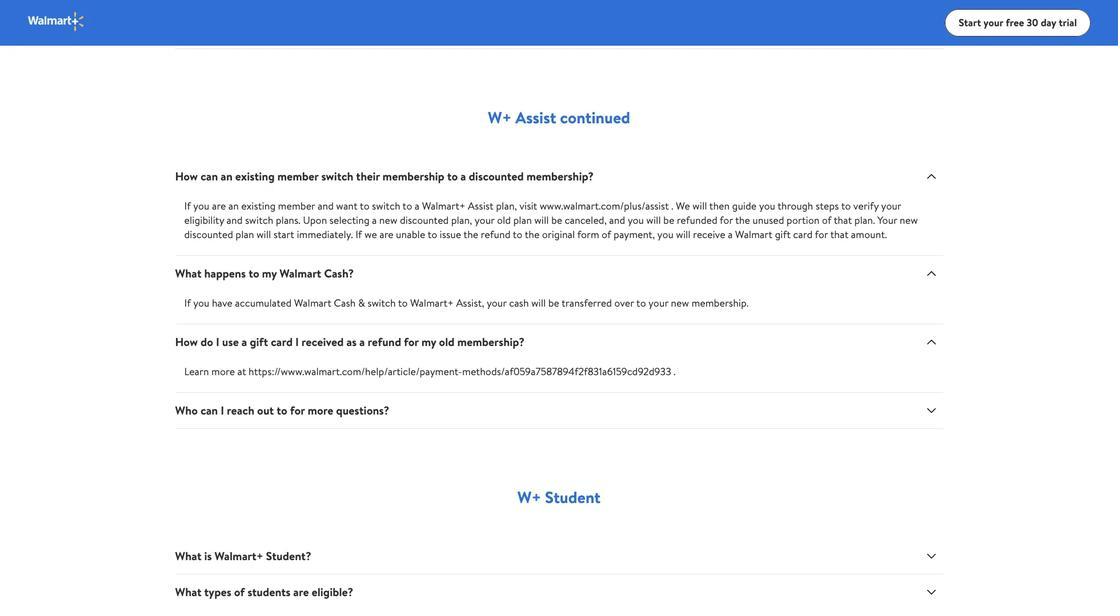 Task type: vqa. For each thing, say whether or not it's contained in the screenshot.
the right WHEN
no



Task type: locate. For each thing, give the bounding box(es) containing it.
my up learn more at https://www.walmart.com/help/article/payment-methods/af059a7587894f2f831a6159cd92d933 . at the bottom of the page
[[422, 334, 436, 350]]

can
[[201, 169, 218, 184], [201, 403, 218, 418]]

your
[[984, 15, 1004, 30], [882, 199, 901, 213], [475, 213, 495, 227], [487, 296, 507, 310], [649, 296, 669, 310]]

for
[[720, 213, 733, 227], [815, 227, 828, 242], [404, 334, 419, 350], [290, 403, 305, 418]]

1 horizontal spatial old
[[497, 213, 511, 227]]

gift right use
[[250, 334, 268, 350]]

methods/af059a7587894f2f831a6159cd92d933
[[462, 365, 671, 379]]

what happens to my walmart cash?
[[175, 266, 354, 281]]

use
[[222, 334, 239, 350]]

of
[[822, 213, 832, 227], [602, 227, 611, 242], [234, 585, 245, 600]]

how left do
[[175, 334, 198, 350]]

discounted up visit
[[469, 169, 524, 184]]

1 horizontal spatial more
[[308, 403, 334, 418]]

your inside start your free 30 day trial button
[[984, 15, 1004, 30]]

walmart+ right is
[[215, 549, 263, 564]]

out
[[257, 403, 274, 418]]

what left happens
[[175, 266, 202, 281]]

0 horizontal spatial gift
[[250, 334, 268, 350]]

card
[[793, 227, 813, 242], [271, 334, 293, 350]]

continued
[[560, 106, 630, 129]]

for down steps
[[815, 227, 828, 242]]

0 horizontal spatial w+
[[488, 106, 512, 129]]

2 horizontal spatial i
[[296, 334, 299, 350]]

0 vertical spatial my
[[262, 266, 277, 281]]

discounted up happens
[[184, 227, 233, 242]]

2 horizontal spatial new
[[900, 213, 918, 227]]

an
[[221, 169, 233, 184], [229, 199, 239, 213]]

1 vertical spatial member
[[278, 199, 315, 213]]

new
[[379, 213, 398, 227], [900, 213, 918, 227], [671, 296, 689, 310]]

1 horizontal spatial w+
[[518, 486, 541, 509]]

1 vertical spatial walmart
[[280, 266, 321, 281]]

1 vertical spatial how
[[175, 334, 198, 350]]

of right the 'types'
[[234, 585, 245, 600]]

0 horizontal spatial .
[[672, 199, 674, 213]]

walmart left cash?
[[280, 266, 321, 281]]

more left questions?
[[308, 403, 334, 418]]

start your free 30 day trial button
[[945, 9, 1091, 37]]

will
[[693, 199, 707, 213], [535, 213, 549, 227], [647, 213, 661, 227], [257, 227, 271, 242], [676, 227, 691, 242], [532, 296, 546, 310]]

1 vertical spatial card
[[271, 334, 293, 350]]

1 vertical spatial w+
[[518, 486, 541, 509]]

walmart left the cash
[[294, 296, 332, 310]]

0 vertical spatial member
[[277, 169, 319, 184]]

1 horizontal spatial assist
[[516, 106, 556, 129]]

i right do
[[216, 334, 219, 350]]

member
[[277, 169, 319, 184], [278, 199, 315, 213]]

old left visit
[[497, 213, 511, 227]]

do
[[201, 334, 213, 350]]

0 vertical spatial more
[[211, 365, 235, 379]]

cash?
[[324, 266, 354, 281]]

a right receive
[[728, 227, 733, 242]]

membership?
[[527, 169, 594, 184], [457, 334, 525, 350]]

1 horizontal spatial are
[[293, 585, 309, 600]]

1 horizontal spatial gift
[[775, 227, 791, 242]]

1 horizontal spatial i
[[221, 403, 224, 418]]

who
[[175, 403, 198, 418]]

i left received
[[296, 334, 299, 350]]

w+ assist continued
[[488, 106, 630, 129]]

will left we on the top right of page
[[647, 213, 661, 227]]

0 horizontal spatial membership?
[[457, 334, 525, 350]]

we
[[676, 199, 690, 213]]

0 horizontal spatial new
[[379, 213, 398, 227]]

0 horizontal spatial i
[[216, 334, 219, 350]]

1 horizontal spatial card
[[793, 227, 813, 242]]

card left received
[[271, 334, 293, 350]]

0 vertical spatial are
[[212, 199, 226, 213]]

learn
[[184, 365, 209, 379]]

0 vertical spatial walmart+
[[422, 199, 466, 213]]

day
[[1041, 15, 1057, 30]]

switch right '&'
[[368, 296, 396, 310]]

to right membership
[[447, 169, 458, 184]]

2 vertical spatial walmart+
[[215, 549, 263, 564]]

1 horizontal spatial my
[[422, 334, 436, 350]]

what types of students are eligible?
[[175, 585, 353, 600]]

0 vertical spatial old
[[497, 213, 511, 227]]

1 how from the top
[[175, 169, 198, 184]]

your left free
[[984, 15, 1004, 30]]

unused
[[753, 213, 784, 227]]

0 vertical spatial assist
[[516, 106, 556, 129]]

2 vertical spatial walmart
[[294, 296, 332, 310]]

walmart+ left assist,
[[410, 296, 454, 310]]

questions?
[[336, 403, 390, 418]]

assist
[[516, 106, 556, 129], [468, 199, 494, 213]]

0 vertical spatial what
[[175, 266, 202, 281]]

0 vertical spatial an
[[221, 169, 233, 184]]

for up learn more at https://www.walmart.com/help/article/payment-methods/af059a7587894f2f831a6159cd92d933 . at the bottom of the page
[[404, 334, 419, 350]]

2 what from the top
[[175, 549, 202, 564]]

your right verify
[[882, 199, 901, 213]]

0 vertical spatial .
[[672, 199, 674, 213]]

more
[[211, 365, 235, 379], [308, 403, 334, 418]]

refund
[[481, 227, 511, 242], [368, 334, 401, 350]]

how do i use a gift card i received as a refund for my old membership?
[[175, 334, 525, 350]]

walmart+ inside if you are an existing member and want to switch to a walmart+ assist plan, visit www.walmart.com/plus/assist . we will then guide you through steps to verify your eligibility and switch plans. upon selecting a new discounted plan, your old plan will be canceled, and you will be refunded for the unused portion of that plan. your new discounted plan will start immediately. if we are unable to issue the refund to the original form of payment, you will receive a walmart gift card for that amount.
[[422, 199, 466, 213]]

their
[[356, 169, 380, 184]]

1 vertical spatial existing
[[241, 199, 276, 213]]

how up eligibility
[[175, 169, 198, 184]]

0 vertical spatial gift
[[775, 227, 791, 242]]

3 what from the top
[[175, 585, 202, 600]]

2 how from the top
[[175, 334, 198, 350]]

what
[[175, 266, 202, 281], [175, 549, 202, 564], [175, 585, 202, 600]]

start your free 30 day trial
[[959, 15, 1077, 30]]

2 vertical spatial if
[[184, 296, 191, 310]]

walmart down guide
[[735, 227, 773, 242]]

1 vertical spatial are
[[380, 227, 394, 242]]

be left transferred
[[549, 296, 560, 310]]

the left unused
[[736, 213, 750, 227]]

0 vertical spatial walmart
[[735, 227, 773, 242]]

1 horizontal spatial .
[[674, 365, 676, 379]]

gift down through on the right top of page
[[775, 227, 791, 242]]

1 vertical spatial old
[[439, 334, 455, 350]]

and right eligibility
[[227, 213, 243, 227]]

an right eligibility
[[229, 199, 239, 213]]

2 horizontal spatial are
[[380, 227, 394, 242]]

walmart
[[735, 227, 773, 242], [280, 266, 321, 281], [294, 296, 332, 310]]

1 vertical spatial gift
[[250, 334, 268, 350]]

1 horizontal spatial plan
[[514, 213, 532, 227]]

discounted down membership
[[400, 213, 449, 227]]

selecting
[[330, 213, 370, 227]]

new left membership.
[[671, 296, 689, 310]]

walmart for cash?
[[280, 266, 321, 281]]

walmart inside if you are an existing member and want to switch to a walmart+ assist plan, visit www.walmart.com/plus/assist . we will then guide you through steps to verify your eligibility and switch plans. upon selecting a new discounted plan, your old plan will be canceled, and you will be refunded for the unused portion of that plan. your new discounted plan will start immediately. if we are unable to issue the refund to the original form of payment, you will receive a walmart gift card for that amount.
[[735, 227, 773, 242]]

walmart+ up issue at the top
[[422, 199, 466, 213]]

0 vertical spatial if
[[184, 199, 191, 213]]

0 horizontal spatial my
[[262, 266, 277, 281]]

plan
[[514, 213, 532, 227], [236, 227, 254, 242]]

your
[[878, 213, 898, 227]]

1 vertical spatial walmart+
[[410, 296, 454, 310]]

start
[[959, 15, 981, 30]]

2 horizontal spatial discounted
[[469, 169, 524, 184]]

if you are an existing member and want to switch to a walmart+ assist plan, visit www.walmart.com/plus/assist . we will then guide you through steps to verify your eligibility and switch plans. upon selecting a new discounted plan, your old plan will be canceled, and you will be refunded for the unused portion of that plan. your new discounted plan will start immediately. if we are unable to issue the refund to the original form of payment, you will receive a walmart gift card for that amount.
[[184, 199, 918, 242]]

0 vertical spatial refund
[[481, 227, 511, 242]]

a right membership
[[461, 169, 466, 184]]

gift
[[775, 227, 791, 242], [250, 334, 268, 350]]

learn more at https://www.walmart.com/help/article/payment-methods/af059a7587894f2f831a6159cd92d933 .
[[184, 365, 676, 379]]

member up start
[[278, 199, 315, 213]]

assist inside if you are an existing member and want to switch to a walmart+ assist plan, visit www.walmart.com/plus/assist . we will then guide you through steps to verify your eligibility and switch plans. upon selecting a new discounted plan, your old plan will be canceled, and you will be refunded for the unused portion of that plan. your new discounted plan will start immediately. if we are unable to issue the refund to the original form of payment, you will receive a walmart gift card for that amount.
[[468, 199, 494, 213]]

0 vertical spatial card
[[793, 227, 813, 242]]

to right the "out"
[[277, 403, 287, 418]]

1 horizontal spatial refund
[[481, 227, 511, 242]]

0 vertical spatial how
[[175, 169, 198, 184]]

how for how do i use a gift card i received as a refund for my old membership?
[[175, 334, 198, 350]]

0 vertical spatial can
[[201, 169, 218, 184]]

1 vertical spatial assist
[[468, 199, 494, 213]]

1 horizontal spatial discounted
[[400, 213, 449, 227]]

happens
[[204, 266, 246, 281]]

plan left start
[[236, 227, 254, 242]]

you
[[193, 199, 210, 213], [759, 199, 776, 213], [628, 213, 644, 227], [658, 227, 674, 242], [193, 296, 210, 310]]

plan, left visit
[[496, 199, 517, 213]]

membership? down assist,
[[457, 334, 525, 350]]

will left canceled,
[[535, 213, 549, 227]]

students
[[248, 585, 291, 600]]

portion
[[787, 213, 820, 227]]

of right form
[[602, 227, 611, 242]]

amount.
[[851, 227, 887, 242]]

is
[[204, 549, 212, 564]]

1 horizontal spatial new
[[671, 296, 689, 310]]

0 horizontal spatial refund
[[368, 334, 401, 350]]

what happens to my walmart cash? image
[[925, 267, 939, 281]]

assist,
[[456, 296, 484, 310]]

0 horizontal spatial assist
[[468, 199, 494, 213]]

1 what from the top
[[175, 266, 202, 281]]

card inside if you are an existing member and want to switch to a walmart+ assist plan, visit www.walmart.com/plus/assist . we will then guide you through steps to verify your eligibility and switch plans. upon selecting a new discounted plan, your old plan will be canceled, and you will be refunded for the unused portion of that plan. your new discounted plan will start immediately. if we are unable to issue the refund to the original form of payment, you will receive a walmart gift card for that amount.
[[793, 227, 813, 242]]

accumulated
[[235, 296, 292, 310]]

what left is
[[175, 549, 202, 564]]

over
[[615, 296, 634, 310]]

to
[[447, 169, 458, 184], [360, 199, 370, 213], [403, 199, 412, 213], [842, 199, 851, 213], [428, 227, 437, 242], [513, 227, 523, 242], [249, 266, 259, 281], [398, 296, 408, 310], [637, 296, 646, 310], [277, 403, 287, 418]]

my up accumulated at the left
[[262, 266, 277, 281]]

existing
[[235, 169, 275, 184], [241, 199, 276, 213]]

can for who
[[201, 403, 218, 418]]

and left want
[[318, 199, 334, 213]]

the left original
[[525, 227, 540, 242]]

plan, right unable
[[451, 213, 472, 227]]

1 vertical spatial more
[[308, 403, 334, 418]]

old up learn more at https://www.walmart.com/help/article/payment-methods/af059a7587894f2f831a6159cd92d933 . at the bottom of the page
[[439, 334, 455, 350]]

plans.
[[276, 213, 301, 227]]

1 vertical spatial refund
[[368, 334, 401, 350]]

form
[[577, 227, 599, 242]]

2 vertical spatial are
[[293, 585, 309, 600]]

w+
[[488, 106, 512, 129], [518, 486, 541, 509]]

will left start
[[257, 227, 271, 242]]

1 vertical spatial my
[[422, 334, 436, 350]]

2 vertical spatial what
[[175, 585, 202, 600]]

plan,
[[496, 199, 517, 213], [451, 213, 472, 227]]

can up eligibility
[[201, 169, 218, 184]]

switch down how can an existing member switch their membership to a discounted membership?
[[372, 199, 400, 213]]

what left the 'types'
[[175, 585, 202, 600]]

i left reach
[[221, 403, 224, 418]]

1 vertical spatial if
[[356, 227, 362, 242]]

guide
[[732, 199, 757, 213]]

member up plans.
[[277, 169, 319, 184]]

0 horizontal spatial old
[[439, 334, 455, 350]]

new right your
[[900, 213, 918, 227]]

refund right issue at the top
[[481, 227, 511, 242]]

my
[[262, 266, 277, 281], [422, 334, 436, 350]]

.
[[672, 199, 674, 213], [674, 365, 676, 379]]

to right steps
[[842, 199, 851, 213]]

are
[[212, 199, 226, 213], [380, 227, 394, 242], [293, 585, 309, 600]]

to down visit
[[513, 227, 523, 242]]

plan left original
[[514, 213, 532, 227]]

can right who
[[201, 403, 218, 418]]

an up eligibility
[[221, 169, 233, 184]]

will right cash
[[532, 296, 546, 310]]

0 horizontal spatial discounted
[[184, 227, 233, 242]]

0 horizontal spatial the
[[464, 227, 479, 242]]

student?
[[266, 549, 311, 564]]

of right portion
[[822, 213, 832, 227]]

0 vertical spatial w+
[[488, 106, 512, 129]]

card down through on the right top of page
[[793, 227, 813, 242]]

1 vertical spatial an
[[229, 199, 239, 213]]

the right issue at the top
[[464, 227, 479, 242]]

and right canceled,
[[609, 213, 625, 227]]

how can an existing member switch their membership to a discounted membership?
[[175, 169, 594, 184]]

more left at
[[211, 365, 235, 379]]

that
[[834, 213, 852, 227], [831, 227, 849, 242]]

be
[[551, 213, 563, 227], [664, 213, 675, 227], [549, 296, 560, 310]]

for right the "out"
[[290, 403, 305, 418]]

1 vertical spatial can
[[201, 403, 218, 418]]

switch
[[321, 169, 354, 184], [372, 199, 400, 213], [245, 213, 273, 227], [368, 296, 396, 310]]

how
[[175, 169, 198, 184], [175, 334, 198, 350]]

your left cash
[[487, 296, 507, 310]]

your right over
[[649, 296, 669, 310]]

refund right as
[[368, 334, 401, 350]]

discounted
[[469, 169, 524, 184], [400, 213, 449, 227], [184, 227, 233, 242]]

a
[[461, 169, 466, 184], [415, 199, 420, 213], [372, 213, 377, 227], [728, 227, 733, 242], [242, 334, 247, 350], [360, 334, 365, 350]]

the
[[736, 213, 750, 227], [464, 227, 479, 242], [525, 227, 540, 242]]

membership? up visit
[[527, 169, 594, 184]]

new right we
[[379, 213, 398, 227]]

what types of students are eligible? image
[[925, 586, 939, 600]]

1 vertical spatial what
[[175, 549, 202, 564]]

1 horizontal spatial the
[[525, 227, 540, 242]]

1 vertical spatial membership?
[[457, 334, 525, 350]]

if
[[184, 199, 191, 213], [356, 227, 362, 242], [184, 296, 191, 310]]

1 horizontal spatial membership?
[[527, 169, 594, 184]]

to right '&'
[[398, 296, 408, 310]]

1 horizontal spatial and
[[318, 199, 334, 213]]



Task type: describe. For each thing, give the bounding box(es) containing it.
immediately.
[[297, 227, 353, 242]]

through
[[778, 199, 813, 213]]

verify
[[854, 199, 879, 213]]

membership
[[383, 169, 445, 184]]

cash
[[334, 296, 356, 310]]

who can i reach out to for more questions?
[[175, 403, 390, 418]]

be left we on the top right of page
[[664, 213, 675, 227]]

trial
[[1059, 15, 1077, 30]]

who can i reach out to for more questions? image
[[925, 404, 939, 418]]

0 horizontal spatial plan
[[236, 227, 254, 242]]

member inside if you are an existing member and want to switch to a walmart+ assist plan, visit www.walmart.com/plus/assist . we will then guide you through steps to verify your eligibility and switch plans. upon selecting a new discounted plan, your old plan will be canceled, and you will be refunded for the unused portion of that plan. your new discounted plan will start immediately. if we are unable to issue the refund to the original form of payment, you will receive a walmart gift card for that amount.
[[278, 199, 315, 213]]

what for what happens to my walmart cash?
[[175, 266, 202, 281]]

reach
[[227, 403, 254, 418]]

will right we on the top right of page
[[693, 199, 707, 213]]

at
[[237, 365, 246, 379]]

0 vertical spatial membership?
[[527, 169, 594, 184]]

to right want
[[360, 199, 370, 213]]

what for what is walmart+ student?
[[175, 549, 202, 564]]

plan.
[[855, 213, 875, 227]]

refunded
[[677, 213, 718, 227]]

a right use
[[242, 334, 247, 350]]

gift inside if you are an existing member and want to switch to a walmart+ assist plan, visit www.walmart.com/plus/assist . we will then guide you through steps to verify your eligibility and switch plans. upon selecting a new discounted plan, your old plan will be canceled, and you will be refunded for the unused portion of that plan. your new discounted plan will start immediately. if we are unable to issue the refund to the original form of payment, you will receive a walmart gift card for that amount.
[[775, 227, 791, 242]]

student
[[545, 486, 601, 509]]

can for how
[[201, 169, 218, 184]]

0 horizontal spatial of
[[234, 585, 245, 600]]

steps
[[816, 199, 839, 213]]

if for how can an existing member switch their membership to a discounted membership?
[[184, 199, 191, 213]]

we
[[365, 227, 377, 242]]

want
[[336, 199, 358, 213]]

how do i use a gift card i received as a refund for my old membership? image
[[925, 336, 939, 349]]

how can an existing member switch their membership to a discounted membership? image
[[925, 170, 939, 183]]

https://www.walmart.com/help/article/payment-
[[249, 365, 462, 379]]

to right happens
[[249, 266, 259, 281]]

a right as
[[360, 334, 365, 350]]

receive
[[693, 227, 726, 242]]

walmart for cash
[[294, 296, 332, 310]]

canceled,
[[565, 213, 607, 227]]

to up unable
[[403, 199, 412, 213]]

membership.
[[692, 296, 749, 310]]

will left receive
[[676, 227, 691, 242]]

w+ student
[[518, 486, 601, 509]]

switch left their
[[321, 169, 354, 184]]

be left canceled,
[[551, 213, 563, 227]]

if you have accumulated walmart cash & switch to walmart+ assist, your cash will be transferred over to your new membership.
[[184, 296, 749, 310]]

i for a
[[216, 334, 219, 350]]

&
[[358, 296, 365, 310]]

received
[[302, 334, 344, 350]]

what is walmart+ student?
[[175, 549, 311, 564]]

1 horizontal spatial of
[[602, 227, 611, 242]]

your right issue at the top
[[475, 213, 495, 227]]

issue
[[440, 227, 461, 242]]

visit
[[520, 199, 537, 213]]

unable
[[396, 227, 425, 242]]

original
[[542, 227, 575, 242]]

i for out
[[221, 403, 224, 418]]

0 horizontal spatial are
[[212, 199, 226, 213]]

0 horizontal spatial and
[[227, 213, 243, 227]]

payment,
[[614, 227, 655, 242]]

an inside if you are an existing member and want to switch to a walmart+ assist plan, visit www.walmart.com/plus/assist . we will then guide you through steps to verify your eligibility and switch plans. upon selecting a new discounted plan, your old plan will be canceled, and you will be refunded for the unused portion of that plan. your new discounted plan will start immediately. if we are unable to issue the refund to the original form of payment, you will receive a walmart gift card for that amount.
[[229, 199, 239, 213]]

w+ for w+ assist continued
[[488, 106, 512, 129]]

w+ image
[[27, 11, 85, 32]]

start
[[274, 227, 294, 242]]

switch left start
[[245, 213, 273, 227]]

eligibility
[[184, 213, 224, 227]]

0 horizontal spatial plan,
[[451, 213, 472, 227]]

2 horizontal spatial of
[[822, 213, 832, 227]]

cash
[[509, 296, 529, 310]]

what is walmart+ student? image
[[925, 550, 939, 564]]

for right refunded
[[720, 213, 733, 227]]

2 horizontal spatial the
[[736, 213, 750, 227]]

1 vertical spatial .
[[674, 365, 676, 379]]

transferred
[[562, 296, 612, 310]]

2 horizontal spatial and
[[609, 213, 625, 227]]

a up unable
[[415, 199, 420, 213]]

old inside if you are an existing member and want to switch to a walmart+ assist plan, visit www.walmart.com/plus/assist . we will then guide you through steps to verify your eligibility and switch plans. upon selecting a new discounted plan, your old plan will be canceled, and you will be refunded for the unused portion of that plan. your new discounted plan will start immediately. if we are unable to issue the refund to the original form of payment, you will receive a walmart gift card for that amount.
[[497, 213, 511, 227]]

existing inside if you are an existing member and want to switch to a walmart+ assist plan, visit www.walmart.com/plus/assist . we will then guide you through steps to verify your eligibility and switch plans. upon selecting a new discounted plan, your old plan will be canceled, and you will be refunded for the unused portion of that plan. your new discounted plan will start immediately. if we are unable to issue the refund to the original form of payment, you will receive a walmart gift card for that amount.
[[241, 199, 276, 213]]

have
[[212, 296, 233, 310]]

free
[[1006, 15, 1025, 30]]

0 horizontal spatial card
[[271, 334, 293, 350]]

upon
[[303, 213, 327, 227]]

eligible?
[[312, 585, 353, 600]]

0 horizontal spatial more
[[211, 365, 235, 379]]

refund inside if you are an existing member and want to switch to a walmart+ assist plan, visit www.walmart.com/plus/assist . we will then guide you through steps to verify your eligibility and switch plans. upon selecting a new discounted plan, your old plan will be canceled, and you will be refunded for the unused portion of that plan. your new discounted plan will start immediately. if we are unable to issue the refund to the original form of payment, you will receive a walmart gift card for that amount.
[[481, 227, 511, 242]]

. inside if you are an existing member and want to switch to a walmart+ assist plan, visit www.walmart.com/plus/assist . we will then guide you through steps to verify your eligibility and switch plans. upon selecting a new discounted plan, your old plan will be canceled, and you will be refunded for the unused portion of that plan. your new discounted plan will start immediately. if we are unable to issue the refund to the original form of payment, you will receive a walmart gift card for that amount.
[[672, 199, 674, 213]]

www.walmart.com/plus/assist
[[540, 199, 669, 213]]

30
[[1027, 15, 1039, 30]]

to right over
[[637, 296, 646, 310]]

then
[[710, 199, 730, 213]]

1 horizontal spatial plan,
[[496, 199, 517, 213]]

if for what happens to my walmart cash?
[[184, 296, 191, 310]]

types
[[204, 585, 231, 600]]

w+ for w+ student
[[518, 486, 541, 509]]

what for what types of students are eligible?
[[175, 585, 202, 600]]

a right selecting
[[372, 213, 377, 227]]

how for how can an existing member switch their membership to a discounted membership?
[[175, 169, 198, 184]]

0 vertical spatial existing
[[235, 169, 275, 184]]

as
[[347, 334, 357, 350]]

to left issue at the top
[[428, 227, 437, 242]]



